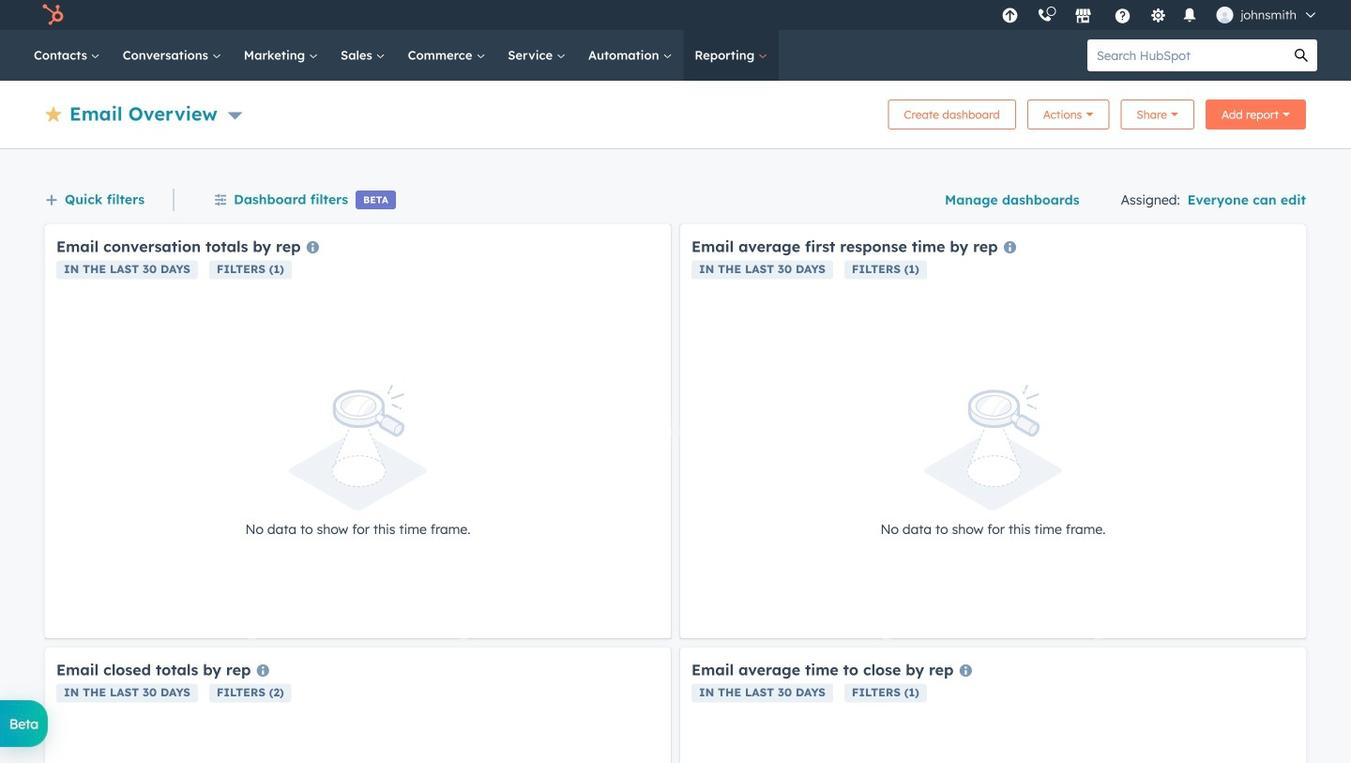 Task type: vqa. For each thing, say whether or not it's contained in the screenshot.
Email Conversation Totals By Rep element
yes



Task type: locate. For each thing, give the bounding box(es) containing it.
banner
[[45, 94, 1307, 130]]

email closed totals by rep element
[[45, 648, 671, 763]]

email average time to close by rep element
[[681, 648, 1307, 763]]

menu
[[992, 0, 1329, 30]]



Task type: describe. For each thing, give the bounding box(es) containing it.
john smith image
[[1217, 7, 1234, 23]]

email average first response time by rep element
[[681, 224, 1307, 638]]

email conversation totals by rep element
[[45, 224, 671, 638]]

Search HubSpot search field
[[1088, 39, 1286, 71]]

marketplaces image
[[1075, 8, 1092, 25]]



